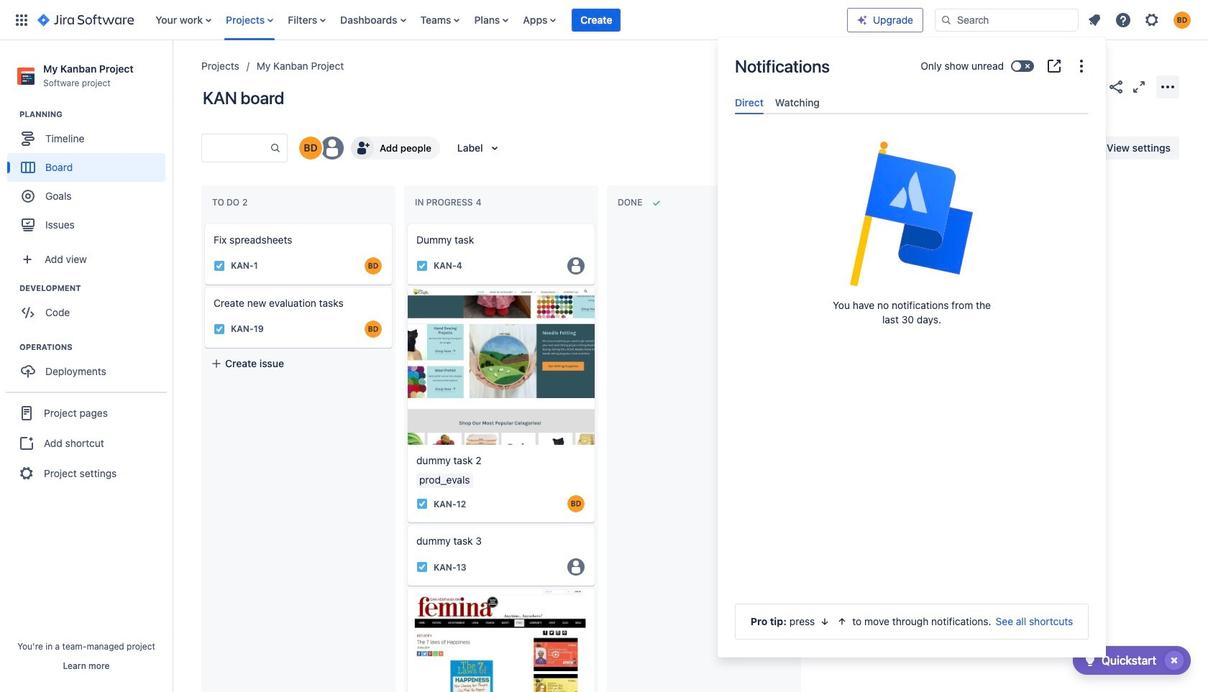 Task type: describe. For each thing, give the bounding box(es) containing it.
planning image
[[2, 106, 19, 123]]

your profile and settings image
[[1174, 11, 1191, 28]]

0 horizontal spatial list
[[148, 0, 847, 40]]

group for planning image
[[7, 109, 172, 244]]

more image
[[1073, 58, 1090, 75]]

task image
[[214, 260, 225, 272]]

settings image
[[1144, 11, 1161, 28]]

import image
[[914, 140, 931, 157]]

sidebar navigation image
[[157, 58, 188, 86]]

create issue image
[[195, 214, 212, 232]]

arrow down image
[[819, 616, 831, 628]]

group for operations icon
[[7, 342, 172, 391]]

primary element
[[9, 0, 847, 40]]

help image
[[1115, 11, 1132, 28]]

search image
[[941, 14, 952, 26]]

add people image
[[354, 140, 371, 157]]

1 horizontal spatial list
[[1082, 7, 1200, 33]]

heading for planning image
[[19, 109, 172, 120]]

Search this board text field
[[202, 135, 270, 161]]

to do element
[[212, 197, 251, 208]]

create issue image
[[398, 214, 415, 232]]

open notifications in a new tab image
[[1046, 58, 1063, 75]]

in progress element
[[415, 197, 484, 208]]

enter full screen image
[[1131, 78, 1148, 95]]

arrow up image
[[837, 616, 848, 628]]

operations image
[[2, 339, 19, 356]]

sidebar element
[[0, 40, 173, 693]]



Task type: vqa. For each thing, say whether or not it's contained in the screenshot.
VIEW SETTINGS Icon
no



Task type: locate. For each thing, give the bounding box(es) containing it.
star kan board image
[[1085, 78, 1102, 95]]

1 vertical spatial heading
[[19, 283, 172, 294]]

notifications image
[[1086, 11, 1103, 28]]

Search field
[[935, 8, 1079, 31]]

dialog
[[718, 37, 1106, 658]]

banner
[[0, 0, 1208, 40]]

jira software image
[[37, 11, 134, 28], [37, 11, 134, 28]]

None search field
[[935, 8, 1079, 31]]

development image
[[2, 280, 19, 297]]

group for development icon
[[7, 283, 172, 332]]

2 heading from the top
[[19, 283, 172, 294]]

0 vertical spatial heading
[[19, 109, 172, 120]]

tab list
[[729, 91, 1095, 114]]

list
[[148, 0, 847, 40], [1082, 7, 1200, 33]]

tab panel
[[729, 114, 1095, 127]]

heading for development icon
[[19, 283, 172, 294]]

heading
[[19, 109, 172, 120], [19, 283, 172, 294], [19, 342, 172, 353]]

more actions image
[[1159, 78, 1177, 95]]

group
[[7, 109, 172, 244], [7, 283, 172, 332], [7, 342, 172, 391], [6, 392, 167, 494]]

appswitcher icon image
[[13, 11, 30, 28]]

1 heading from the top
[[19, 109, 172, 120]]

heading for operations icon
[[19, 342, 172, 353]]

dismiss quickstart image
[[1163, 649, 1186, 672]]

task image
[[416, 260, 428, 272], [214, 324, 225, 335], [416, 499, 428, 510], [416, 562, 428, 573]]

list item
[[572, 0, 621, 40]]

goal image
[[22, 190, 35, 203]]

3 heading from the top
[[19, 342, 172, 353]]

2 vertical spatial heading
[[19, 342, 172, 353]]



